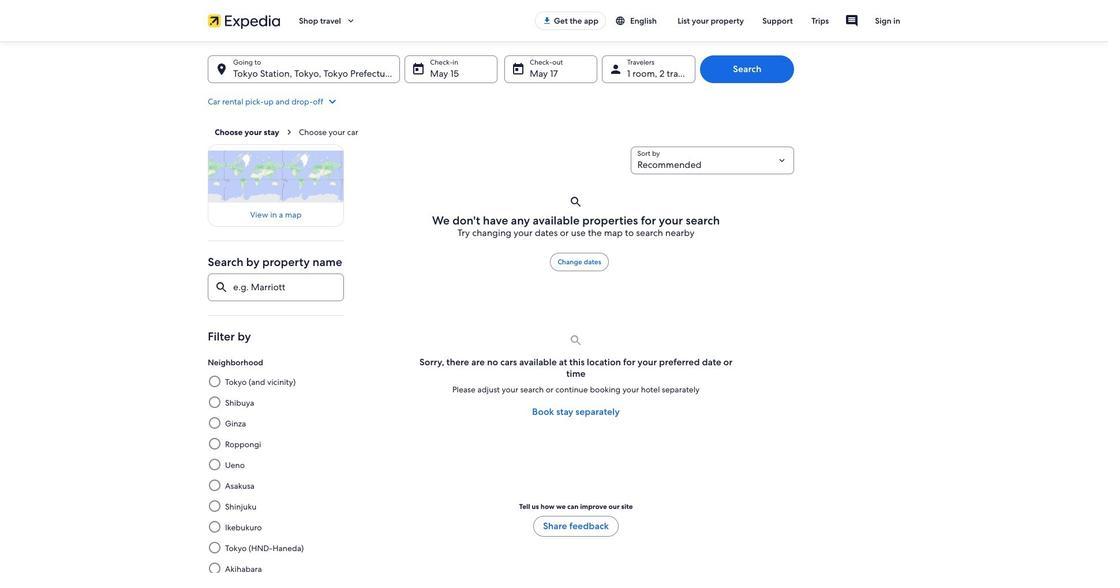 Task type: vqa. For each thing, say whether or not it's contained in the screenshot.
Step 1 of 3. Choose your stay. Current page, Choose your stay element
yes



Task type: describe. For each thing, give the bounding box(es) containing it.
static map image image
[[208, 144, 344, 203]]



Task type: locate. For each thing, give the bounding box(es) containing it.
step 1 of 3. choose your stay. current page, choose your stay element
[[215, 127, 299, 137]]

download the app button image
[[543, 16, 552, 25]]

trailing image
[[346, 16, 356, 26]]

expedia logo image
[[208, 13, 281, 29]]

small image
[[616, 16, 626, 26]]

communication center icon image
[[846, 14, 860, 28]]



